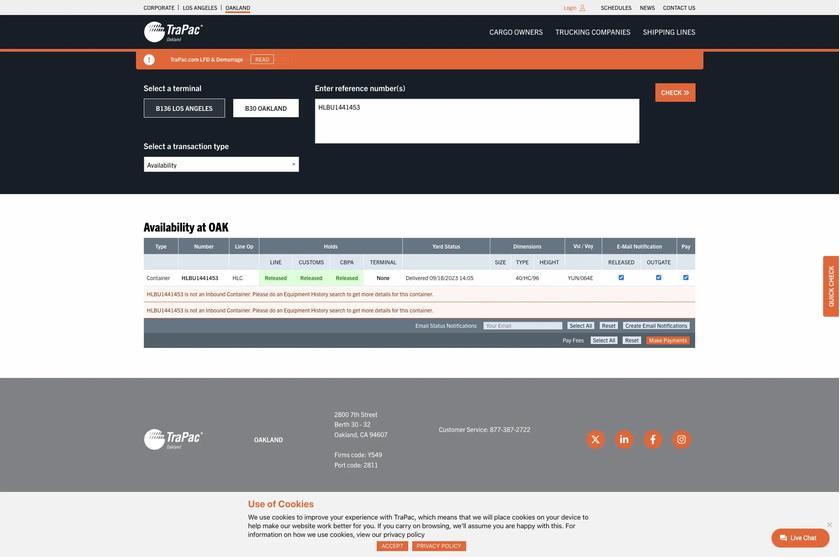 Task type: vqa. For each thing, say whether or not it's contained in the screenshot.
Last
no



Task type: locate. For each thing, give the bounding box(es) containing it.
1 vertical spatial on
[[413, 522, 421, 530]]

assume
[[469, 522, 492, 530]]

read link for trapac.com lfd & demurrage
[[251, 54, 274, 64]]

1 horizontal spatial cookies
[[513, 513, 536, 521]]

1 vertical spatial container.
[[410, 307, 434, 314]]

accept link
[[377, 541, 409, 551]]

details
[[375, 291, 391, 298], [375, 307, 391, 314]]

code: up 2811
[[351, 451, 367, 458]]

oakland link
[[226, 2, 251, 13]]

privacy inside footer
[[509, 510, 531, 517]]

2 vertical spatial for
[[353, 522, 362, 530]]

you down place
[[493, 522, 504, 530]]

2 please from the top
[[253, 307, 268, 314]]

0 vertical spatial solid image
[[144, 54, 155, 65]]

2 read from the left
[[274, 56, 288, 63]]

check button
[[656, 83, 696, 102]]

we up assume
[[473, 513, 482, 521]]

los right corporate
[[183, 4, 193, 11]]

0 vertical spatial on
[[537, 513, 545, 521]]

menu bar containing cargo owners
[[484, 24, 702, 40]]

0 vertical spatial please
[[253, 291, 268, 298]]

companies
[[592, 27, 631, 36]]

- inside 2800 7th street berth 30 - 32 oakland, ca 94607
[[360, 420, 362, 428]]

your up better in the left bottom of the page
[[330, 513, 344, 521]]

94607
[[370, 430, 388, 438]]

a left terminal
[[167, 83, 171, 93]]

0 horizontal spatial our
[[281, 522, 291, 530]]

status right yard in the right of the page
[[445, 243, 461, 250]]

1 vertical spatial oakland image
[[144, 429, 203, 451]]

- left import
[[183, 55, 185, 63]]

0 horizontal spatial with
[[380, 513, 393, 521]]

pay left fees
[[563, 337, 572, 344]]

do
[[270, 291, 276, 298], [270, 307, 276, 314]]

1 vertical spatial status
[[430, 322, 446, 329]]

e-mail notification
[[618, 243, 663, 250]]

0 vertical spatial menu bar
[[598, 2, 700, 13]]

1 vertical spatial code:
[[347, 461, 363, 469]]

use down work
[[318, 531, 329, 538]]

code:
[[351, 451, 367, 458], [347, 461, 363, 469]]

privacy up happy
[[509, 510, 531, 517]]

1 equipment from the top
[[284, 291, 310, 298]]

your
[[330, 513, 344, 521], [547, 513, 560, 521]]

1 horizontal spatial -
[[360, 420, 362, 428]]

0 vertical spatial angeles
[[194, 4, 218, 11]]

1 select from the top
[[144, 83, 165, 93]]

1 | from the left
[[465, 510, 467, 517]]

09/18/2023
[[430, 274, 459, 281]]

angeles left oakland link
[[194, 4, 218, 11]]

2 select from the top
[[144, 141, 165, 151]]

get
[[353, 291, 361, 298], [353, 307, 361, 314]]

- right "30"
[[360, 420, 362, 428]]

2 a from the top
[[167, 141, 171, 151]]

2 container. from the top
[[410, 307, 434, 314]]

legal
[[468, 510, 484, 517]]

1 vertical spatial not
[[190, 307, 198, 314]]

0 vertical spatial equipment
[[284, 291, 310, 298]]

0 vertical spatial select
[[144, 83, 165, 93]]

0 horizontal spatial we
[[308, 531, 316, 538]]

oak - import not accessible meaning
[[171, 55, 262, 63]]

status right email
[[430, 322, 446, 329]]

menu bar down light icon
[[484, 24, 702, 40]]

0 vertical spatial los
[[183, 4, 193, 11]]

oak inside banner
[[171, 55, 182, 63]]

2 read link from the left
[[269, 54, 293, 64]]

enter
[[315, 83, 334, 93]]

1 horizontal spatial solid image
[[684, 90, 690, 96]]

0 vertical spatial container.
[[410, 291, 434, 298]]

enter reference number(s)
[[315, 83, 406, 93]]

released down customs
[[301, 274, 323, 281]]

1 vertical spatial history
[[311, 307, 329, 314]]

type down availability
[[155, 243, 167, 250]]

your up this.
[[547, 513, 560, 521]]

0 vertical spatial check
[[662, 88, 684, 96]]

1 read link from the left
[[251, 54, 274, 64]]

1 horizontal spatial you
[[493, 522, 504, 530]]

1 vertical spatial a
[[167, 141, 171, 151]]

1 hlbu1441453 is not an inbound container. please do an equipment history search to get more details for this container. from the top
[[147, 291, 434, 298]]

| left legal in the bottom of the page
[[465, 510, 467, 517]]

0 vertical spatial search
[[330, 291, 346, 298]]

with down tariff link
[[537, 522, 550, 530]]

0 horizontal spatial pay
[[563, 337, 572, 344]]

None button
[[568, 322, 595, 329], [600, 322, 619, 329], [624, 322, 690, 329], [591, 337, 618, 344], [623, 337, 642, 344], [568, 322, 595, 329], [600, 322, 619, 329], [624, 322, 690, 329], [591, 337, 618, 344], [623, 337, 642, 344]]

line
[[235, 243, 245, 250], [270, 259, 282, 266]]

read right demurrage
[[256, 56, 270, 63]]

use
[[260, 513, 270, 521], [318, 531, 329, 538]]

llc
[[369, 510, 378, 517]]

1 vertical spatial this
[[400, 307, 409, 314]]

on left how
[[284, 531, 292, 538]]

work
[[317, 522, 332, 530]]

our down the all on the left
[[281, 522, 291, 530]]

0 vertical spatial oak
[[171, 55, 182, 63]]

cookies up happy
[[513, 513, 536, 521]]

0 vertical spatial hlbu1441453
[[182, 274, 219, 281]]

a for transaction
[[167, 141, 171, 151]]

banner
[[0, 15, 840, 69]]

port
[[335, 461, 346, 469]]

©
[[379, 510, 384, 517]]

1 vertical spatial solid image
[[684, 90, 690, 96]]

1 vertical spatial use
[[318, 531, 329, 538]]

select up the b136
[[144, 83, 165, 93]]

footer containing 2800 7th street
[[0, 378, 840, 526]]

0 vertical spatial a
[[167, 83, 171, 93]]

1 vertical spatial with
[[537, 522, 550, 530]]

1 vertical spatial our
[[372, 531, 382, 538]]

1 horizontal spatial privacy
[[509, 510, 531, 517]]

1 vertical spatial do
[[270, 307, 276, 314]]

1 vertical spatial inbound
[[206, 307, 226, 314]]

oak left import
[[171, 55, 182, 63]]

status for yard
[[445, 243, 461, 250]]

1 you from the left
[[384, 522, 394, 530]]

more
[[362, 291, 374, 298], [362, 307, 374, 314]]

1 vertical spatial menu bar
[[484, 24, 702, 40]]

legal terms & privacy link
[[468, 510, 531, 517]]

none
[[377, 274, 390, 281]]

availability
[[144, 219, 195, 234]]

0 vertical spatial status
[[445, 243, 461, 250]]

oakland,
[[335, 430, 359, 438]]

ca
[[361, 430, 368, 438]]

None checkbox
[[620, 275, 625, 280], [657, 275, 662, 280], [684, 275, 689, 280], [620, 275, 625, 280], [657, 275, 662, 280], [684, 275, 689, 280]]

1 vertical spatial equipment
[[284, 307, 310, 314]]

2 inbound from the top
[[206, 307, 226, 314]]

1 horizontal spatial on
[[413, 522, 421, 530]]

privacy down policy
[[417, 543, 440, 549]]

banner containing cargo owners
[[0, 15, 840, 69]]

line left customs
[[270, 259, 282, 266]]

0 vertical spatial hlbu1441453 is not an inbound container. please do an equipment history search to get more details for this container.
[[147, 291, 434, 298]]

b30 oakland
[[245, 104, 287, 112]]

menu bar containing schedules
[[598, 2, 700, 13]]

this
[[400, 291, 409, 298], [400, 307, 409, 314]]

los right the b136
[[173, 104, 184, 112]]

1 container. from the top
[[410, 291, 434, 298]]

1 vertical spatial details
[[375, 307, 391, 314]]

safety & security link
[[414, 510, 464, 517]]

1 horizontal spatial line
[[270, 259, 282, 266]]

1 vertical spatial select
[[144, 141, 165, 151]]

yard status
[[433, 243, 461, 250]]

cookies up make
[[272, 513, 295, 521]]

1 a from the top
[[167, 83, 171, 93]]

trapac
[[348, 510, 368, 517]]

container.
[[410, 291, 434, 298], [410, 307, 434, 314]]

2 you from the left
[[493, 522, 504, 530]]

0 horizontal spatial your
[[330, 513, 344, 521]]

32
[[364, 420, 371, 428]]

read link for oak - import not accessible meaning
[[269, 54, 293, 64]]

1 please from the top
[[253, 291, 268, 298]]

0 vertical spatial history
[[311, 291, 329, 298]]

outgate
[[648, 259, 671, 266]]

& right 'lfd'
[[211, 55, 215, 63]]

type down dimensions
[[517, 259, 529, 266]]

container. up email
[[410, 307, 434, 314]]

line op
[[235, 243, 254, 250]]

read link right demurrage
[[251, 54, 274, 64]]

history
[[311, 291, 329, 298], [311, 307, 329, 314]]

holds
[[324, 243, 338, 250]]

menu bar up shipping
[[598, 2, 700, 13]]

fees
[[573, 337, 584, 344]]

select left transaction
[[144, 141, 165, 151]]

0 vertical spatial use
[[260, 513, 270, 521]]

lfd
[[200, 55, 210, 63]]

0 vertical spatial not
[[190, 291, 198, 298]]

1 vertical spatial get
[[353, 307, 361, 314]]

you right if
[[384, 522, 394, 530]]

0 vertical spatial this
[[400, 291, 409, 298]]

our down if
[[372, 531, 382, 538]]

2 oakland image from the top
[[144, 429, 203, 451]]

pay right notification
[[682, 243, 691, 250]]

on left device at the right of page
[[537, 513, 545, 521]]

1 not from the top
[[190, 291, 198, 298]]

read for trapac.com lfd & demurrage
[[256, 56, 270, 63]]

1 get from the top
[[353, 291, 361, 298]]

0 horizontal spatial type
[[155, 243, 167, 250]]

1 vertical spatial hlbu1441453 is not an inbound container. please do an equipment history search to get more details for this container.
[[147, 307, 434, 314]]

we down website
[[308, 531, 316, 538]]

1 vertical spatial container.
[[227, 307, 251, 314]]

angeles
[[194, 4, 218, 11], [185, 104, 213, 112]]

0 horizontal spatial |
[[465, 510, 467, 517]]

2 your from the left
[[547, 513, 560, 521]]

2 this from the top
[[400, 307, 409, 314]]

1 vertical spatial search
[[330, 307, 346, 314]]

0 horizontal spatial line
[[235, 243, 245, 250]]

container. down delivered
[[410, 291, 434, 298]]

0 vertical spatial do
[[270, 291, 276, 298]]

use up make
[[260, 513, 270, 521]]

oakland image
[[144, 21, 203, 43], [144, 429, 203, 451]]

1 vertical spatial -
[[360, 420, 362, 428]]

experience
[[345, 513, 378, 521]]

read right meaning
[[274, 56, 288, 63]]

footer
[[0, 378, 840, 526]]

pay for pay
[[682, 243, 691, 250]]

code: right port
[[347, 461, 363, 469]]

1 horizontal spatial read
[[274, 56, 288, 63]]

select
[[144, 83, 165, 93], [144, 141, 165, 151]]

not
[[203, 55, 212, 63]]

0 horizontal spatial -
[[183, 55, 185, 63]]

1 horizontal spatial pay
[[682, 243, 691, 250]]

solid image
[[144, 54, 155, 65], [684, 90, 690, 96]]

trapac.com
[[171, 55, 199, 63]]

shipping
[[644, 27, 676, 36]]

privacy policy
[[417, 543, 462, 549]]

7th
[[351, 410, 360, 418]]

0 vertical spatial code:
[[351, 451, 367, 458]]

read link
[[251, 54, 274, 64], [269, 54, 293, 64]]

0 vertical spatial get
[[353, 291, 361, 298]]

quick check link
[[824, 256, 840, 317]]

1 horizontal spatial check
[[828, 266, 836, 286]]

0 vertical spatial for
[[392, 291, 399, 298]]

1 vertical spatial hlbu1441453
[[147, 291, 184, 298]]

1 vertical spatial pay
[[563, 337, 572, 344]]

dimensions
[[514, 243, 542, 250]]

released down cbpa
[[336, 274, 358, 281]]

status for email
[[430, 322, 446, 329]]

angeles down terminal
[[185, 104, 213, 112]]

0 horizontal spatial read
[[256, 56, 270, 63]]

1 container. from the top
[[227, 291, 251, 298]]

yard
[[433, 243, 444, 250]]

1 vertical spatial line
[[270, 259, 282, 266]]

line left op
[[235, 243, 245, 250]]

1 vertical spatial privacy
[[417, 543, 440, 549]]

corporate link
[[144, 2, 175, 13]]

2 more from the top
[[362, 307, 374, 314]]

0 horizontal spatial use
[[260, 513, 270, 521]]

2 get from the top
[[353, 307, 361, 314]]

0 horizontal spatial check
[[662, 88, 684, 96]]

1 read from the left
[[256, 56, 270, 63]]

1 vertical spatial more
[[362, 307, 374, 314]]

0 vertical spatial inbound
[[206, 291, 226, 298]]

& up the browsing, on the bottom of page
[[434, 510, 438, 517]]

2 | from the left
[[532, 510, 534, 517]]

1 horizontal spatial we
[[473, 513, 482, 521]]

0 horizontal spatial oak
[[171, 55, 182, 63]]

oak right at
[[209, 219, 229, 234]]

877-
[[491, 425, 503, 433]]

2 not from the top
[[190, 307, 198, 314]]

0 vertical spatial is
[[185, 291, 189, 298]]

& right terms
[[504, 510, 508, 517]]

read
[[256, 56, 270, 63], [274, 56, 288, 63]]

hlc
[[233, 274, 243, 281]]

1 search from the top
[[330, 291, 346, 298]]

no image
[[826, 521, 834, 529]]

| left tariff link
[[532, 510, 534, 517]]

read link right meaning
[[269, 54, 293, 64]]

menu bar
[[598, 2, 700, 13], [484, 24, 702, 40]]

1 vertical spatial type
[[517, 259, 529, 266]]

with up if
[[380, 513, 393, 521]]

/
[[582, 242, 584, 249]]

1 details from the top
[[375, 291, 391, 298]]

yun/064e
[[569, 274, 594, 281]]

help
[[248, 522, 261, 530]]

1 vertical spatial is
[[185, 307, 189, 314]]

2800 7th street berth 30 - 32 oakland, ca 94607
[[335, 410, 388, 438]]

a left transaction
[[167, 141, 171, 151]]

0 horizontal spatial &
[[211, 55, 215, 63]]

all rights reserved. trapac llc © 2023
[[288, 510, 398, 517]]

we
[[248, 513, 258, 521]]

1 vertical spatial oakland
[[258, 104, 287, 112]]

0 vertical spatial container.
[[227, 291, 251, 298]]

0 vertical spatial more
[[362, 291, 374, 298]]

on up policy
[[413, 522, 421, 530]]

inbound
[[206, 291, 226, 298], [206, 307, 226, 314]]



Task type: describe. For each thing, give the bounding box(es) containing it.
trucking companies
[[556, 27, 631, 36]]

firms
[[335, 451, 350, 458]]

this.
[[552, 522, 564, 530]]

0 horizontal spatial on
[[284, 531, 292, 538]]

Your Email email field
[[484, 322, 563, 330]]

1 horizontal spatial &
[[434, 510, 438, 517]]

tariff link
[[535, 510, 552, 517]]

owners
[[515, 27, 543, 36]]

pay for pay fees
[[563, 337, 572, 344]]

mail
[[623, 243, 633, 250]]

information
[[248, 531, 282, 538]]

1 inbound from the top
[[206, 291, 226, 298]]

trapac.com lfd & demurrage
[[171, 55, 243, 63]]

cookies
[[278, 498, 314, 510]]

1 vertical spatial angeles
[[185, 104, 213, 112]]

select for select a transaction type
[[144, 141, 165, 151]]

import
[[186, 55, 202, 63]]

1 this from the top
[[400, 291, 409, 298]]

released down e-
[[609, 259, 635, 266]]

1 vertical spatial for
[[392, 307, 399, 314]]

a for terminal
[[167, 83, 171, 93]]

trucking companies link
[[550, 24, 637, 40]]

released right hlc
[[265, 274, 287, 281]]

Enter reference number(s) text field
[[315, 99, 640, 144]]

improve
[[305, 513, 329, 521]]

security
[[439, 510, 464, 517]]

browsing,
[[423, 522, 452, 530]]

1 your from the left
[[330, 513, 344, 521]]

0 vertical spatial we
[[473, 513, 482, 521]]

- inside banner
[[183, 55, 185, 63]]

2 search from the top
[[330, 307, 346, 314]]

2 hlbu1441453 is not an inbound container. please do an equipment history search to get more details for this container. from the top
[[147, 307, 434, 314]]

make payments link
[[647, 337, 690, 344]]

2 cookies from the left
[[513, 513, 536, 521]]

payments
[[664, 337, 688, 344]]

cbpa
[[340, 259, 354, 266]]

line for line
[[270, 259, 282, 266]]

privacy
[[384, 531, 406, 538]]

trucking
[[556, 27, 591, 36]]

1 is from the top
[[185, 291, 189, 298]]

place
[[495, 513, 511, 521]]

reserved.
[[318, 510, 346, 517]]

2 horizontal spatial &
[[504, 510, 508, 517]]

y549
[[368, 451, 383, 458]]

lines
[[677, 27, 696, 36]]

0 vertical spatial oakland
[[226, 4, 251, 11]]

for
[[566, 522, 576, 530]]

select for select a terminal
[[144, 83, 165, 93]]

2800
[[335, 410, 349, 418]]

terminal
[[173, 83, 202, 93]]

quick
[[828, 288, 836, 307]]

corporate
[[144, 4, 175, 11]]

happy
[[517, 522, 536, 530]]

terms
[[485, 510, 503, 517]]

transaction
[[173, 141, 212, 151]]

0 horizontal spatial privacy
[[417, 543, 440, 549]]

notifications
[[447, 322, 477, 329]]

service:
[[467, 425, 489, 433]]

container
[[147, 274, 170, 281]]

line for line op
[[235, 243, 245, 250]]

accept
[[382, 543, 404, 549]]

0 vertical spatial our
[[281, 522, 291, 530]]

los angeles
[[183, 4, 218, 11]]

1 vertical spatial we
[[308, 531, 316, 538]]

delivered
[[406, 274, 429, 281]]

type
[[214, 141, 229, 151]]

0 vertical spatial type
[[155, 243, 167, 250]]

b136 los angeles
[[156, 104, 213, 112]]

b30
[[245, 104, 257, 112]]

height
[[540, 259, 560, 266]]

will
[[483, 513, 493, 521]]

login
[[564, 4, 577, 11]]

1 cookies from the left
[[272, 513, 295, 521]]

1 horizontal spatial with
[[537, 522, 550, 530]]

view
[[357, 531, 371, 538]]

check inside button
[[662, 88, 684, 96]]

rights
[[298, 510, 317, 517]]

2 vertical spatial oakland
[[254, 435, 283, 443]]

1 do from the top
[[270, 291, 276, 298]]

website
[[292, 522, 316, 530]]

customer
[[439, 425, 466, 433]]

contact us
[[664, 4, 696, 11]]

2 horizontal spatial on
[[537, 513, 545, 521]]

1 horizontal spatial our
[[372, 531, 382, 538]]

cargo owners
[[490, 27, 543, 36]]

read for oak - import not accessible meaning
[[274, 56, 288, 63]]

cargo owners link
[[484, 24, 550, 40]]

means
[[438, 513, 458, 521]]

contact us link
[[664, 2, 696, 13]]

2 history from the top
[[311, 307, 329, 314]]

2 container. from the top
[[227, 307, 251, 314]]

make
[[650, 337, 663, 344]]

shipping lines
[[644, 27, 696, 36]]

for inside "use of cookies we use cookies to improve your experience with trapac, which means that we will place cookies on your device to help make our website work better for you. if you carry on browsing, we'll assume you are happy with this. for information on how we use cookies, view our privacy policy"
[[353, 522, 362, 530]]

0 vertical spatial with
[[380, 513, 393, 521]]

contact
[[664, 4, 688, 11]]

trapac,
[[394, 513, 417, 521]]

size
[[496, 259, 507, 266]]

customer service: 877-387-2722
[[439, 425, 531, 433]]

2 is from the top
[[185, 307, 189, 314]]

vsl / voy
[[574, 242, 594, 249]]

at
[[197, 219, 206, 234]]

1 horizontal spatial type
[[517, 259, 529, 266]]

2 do from the top
[[270, 307, 276, 314]]

2 equipment from the top
[[284, 307, 310, 314]]

device
[[562, 513, 581, 521]]

2023
[[385, 510, 398, 517]]

1 horizontal spatial oak
[[209, 219, 229, 234]]

policy
[[407, 531, 425, 538]]

solid image inside check button
[[684, 90, 690, 96]]

if
[[378, 522, 382, 530]]

light image
[[580, 5, 586, 11]]

which
[[419, 513, 436, 521]]

availability at oak
[[144, 219, 229, 234]]

demurrage
[[216, 55, 243, 63]]

email status notifications
[[416, 322, 477, 329]]

select a terminal
[[144, 83, 202, 93]]

cookies,
[[330, 531, 355, 538]]

shipping lines link
[[637, 24, 702, 40]]

safety
[[414, 510, 433, 517]]

b136
[[156, 104, 171, 112]]

news link
[[641, 2, 656, 13]]

quick check
[[828, 266, 836, 307]]

privacy policy link
[[413, 541, 467, 551]]

1 more from the top
[[362, 291, 374, 298]]

1 oakland image from the top
[[144, 21, 203, 43]]

notification
[[634, 243, 663, 250]]

meaning
[[241, 55, 262, 63]]

number(s)
[[370, 83, 406, 93]]

news
[[641, 4, 656, 11]]

accessible
[[214, 55, 239, 63]]

1 vertical spatial los
[[173, 104, 184, 112]]

terminal
[[370, 259, 397, 266]]

2 details from the top
[[375, 307, 391, 314]]

2 vertical spatial hlbu1441453
[[147, 307, 184, 314]]

e-
[[618, 243, 623, 250]]

1 history from the top
[[311, 291, 329, 298]]

1 horizontal spatial use
[[318, 531, 329, 538]]



